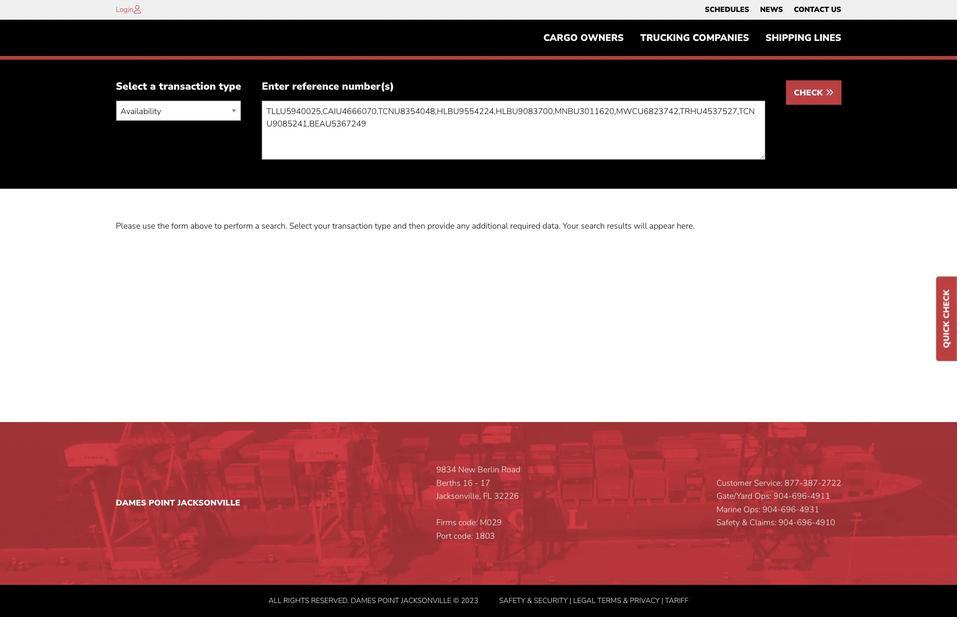 Task type: locate. For each thing, give the bounding box(es) containing it.
type
[[219, 80, 241, 94], [375, 221, 391, 232]]

& left security
[[527, 596, 532, 605]]

0 vertical spatial 696-
[[793, 491, 811, 502]]

code: right port at the bottom of page
[[454, 531, 473, 542]]

search.
[[262, 221, 287, 232]]

shipping lines link
[[758, 27, 850, 48]]

0 vertical spatial transaction
[[159, 80, 216, 94]]

footer
[[0, 422, 958, 617]]

1 vertical spatial point
[[378, 596, 399, 605]]

| left the tariff
[[662, 596, 664, 605]]

check inside the "check" button
[[795, 87, 826, 99]]

2 | from the left
[[662, 596, 664, 605]]

dames
[[116, 497, 146, 509], [351, 596, 376, 605]]

|
[[570, 596, 572, 605], [662, 596, 664, 605]]

will
[[634, 221, 648, 232]]

0 vertical spatial safety
[[717, 517, 740, 529]]

cargo
[[544, 32, 578, 44]]

code:
[[459, 517, 478, 529], [454, 531, 473, 542]]

ops:
[[755, 491, 772, 502], [744, 504, 761, 515]]

select
[[116, 80, 147, 94], [289, 221, 312, 232]]

type left and
[[375, 221, 391, 232]]

32226
[[494, 491, 519, 502]]

check button
[[787, 81, 842, 105]]

1 vertical spatial check
[[942, 290, 953, 319]]

cargo owners
[[544, 32, 624, 44]]

provide
[[428, 221, 455, 232]]

4910
[[816, 517, 836, 529]]

1 horizontal spatial point
[[378, 596, 399, 605]]

1 horizontal spatial select
[[289, 221, 312, 232]]

0 vertical spatial a
[[150, 80, 156, 94]]

fl
[[483, 491, 492, 502]]

data.
[[543, 221, 561, 232]]

904-
[[774, 491, 793, 502], [763, 504, 782, 515], [779, 517, 798, 529]]

a
[[150, 80, 156, 94], [255, 221, 260, 232]]

0 vertical spatial ops:
[[755, 491, 772, 502]]

1 vertical spatial jacksonville
[[401, 596, 452, 605]]

1 vertical spatial safety
[[499, 596, 526, 605]]

legal terms & privacy link
[[574, 596, 660, 605]]

jacksonville
[[178, 497, 240, 509], [401, 596, 452, 605]]

tariff
[[666, 596, 689, 605]]

menu bar containing schedules
[[700, 3, 847, 17]]

results
[[607, 221, 632, 232]]

1 vertical spatial type
[[375, 221, 391, 232]]

login
[[116, 5, 134, 15]]

to
[[215, 221, 222, 232]]

0 vertical spatial type
[[219, 80, 241, 94]]

0 horizontal spatial |
[[570, 596, 572, 605]]

& left claims: on the right bottom
[[742, 517, 748, 529]]

1 horizontal spatial safety
[[717, 517, 740, 529]]

menu bar down schedules link
[[536, 27, 850, 48]]

1 horizontal spatial jacksonville
[[401, 596, 452, 605]]

2 horizontal spatial &
[[742, 517, 748, 529]]

1 horizontal spatial a
[[255, 221, 260, 232]]

shipping lines
[[766, 32, 842, 44]]

safety down "marine"
[[717, 517, 740, 529]]

1 vertical spatial menu bar
[[536, 27, 850, 48]]

contact us
[[794, 5, 842, 15]]

use
[[143, 221, 155, 232]]

| left legal
[[570, 596, 572, 605]]

the
[[158, 221, 169, 232]]

0 vertical spatial select
[[116, 80, 147, 94]]

and
[[393, 221, 407, 232]]

1 | from the left
[[570, 596, 572, 605]]

904- up claims: on the right bottom
[[763, 504, 782, 515]]

please use the form above to perform a search. select your transaction type and then provide any additional required data. your search results will appear here.
[[116, 221, 695, 232]]

Enter reference number(s) text field
[[262, 101, 766, 160]]

schedules
[[705, 5, 750, 15]]

0 horizontal spatial jacksonville
[[178, 497, 240, 509]]

1 horizontal spatial |
[[662, 596, 664, 605]]

0 vertical spatial point
[[149, 497, 175, 509]]

gate/yard
[[717, 491, 753, 502]]

0 horizontal spatial check
[[795, 87, 826, 99]]

menu bar
[[700, 3, 847, 17], [536, 27, 850, 48]]

customer service: 877-387-2722 gate/yard ops: 904-696-4911 marine ops: 904-696-4931 safety & claims: 904-696-4910
[[717, 477, 842, 529]]

security
[[534, 596, 568, 605]]

point
[[149, 497, 175, 509], [378, 596, 399, 605]]

0 horizontal spatial transaction
[[159, 80, 216, 94]]

904- right claims: on the right bottom
[[779, 517, 798, 529]]

appear
[[650, 221, 675, 232]]

here.
[[677, 221, 695, 232]]

menu bar containing cargo owners
[[536, 27, 850, 48]]

0 horizontal spatial a
[[150, 80, 156, 94]]

shipping
[[766, 32, 812, 44]]

0 horizontal spatial select
[[116, 80, 147, 94]]

& right terms
[[624, 596, 629, 605]]

safety
[[717, 517, 740, 529], [499, 596, 526, 605]]

berths
[[437, 477, 461, 489]]

696-
[[793, 491, 811, 502], [782, 504, 800, 515], [798, 517, 816, 529]]

4931
[[800, 504, 820, 515]]

1 vertical spatial 904-
[[763, 504, 782, 515]]

tariff link
[[666, 596, 689, 605]]

1 horizontal spatial type
[[375, 221, 391, 232]]

2722
[[822, 477, 842, 489]]

0 vertical spatial dames
[[116, 497, 146, 509]]

904- down 877-
[[774, 491, 793, 502]]

1 vertical spatial transaction
[[332, 221, 373, 232]]

©
[[453, 596, 459, 605]]

contact
[[794, 5, 830, 15]]

0 horizontal spatial dames
[[116, 497, 146, 509]]

code: up 1803
[[459, 517, 478, 529]]

0 vertical spatial menu bar
[[700, 3, 847, 17]]

enter
[[262, 80, 289, 94]]

0 vertical spatial code:
[[459, 517, 478, 529]]

0 vertical spatial check
[[795, 87, 826, 99]]

ops: down service:
[[755, 491, 772, 502]]

type left enter at left top
[[219, 80, 241, 94]]

1 horizontal spatial check
[[942, 290, 953, 319]]

1 horizontal spatial dames
[[351, 596, 376, 605]]

login link
[[116, 5, 134, 15]]

menu bar up "shipping"
[[700, 3, 847, 17]]

above
[[190, 221, 213, 232]]

ops: up claims: on the right bottom
[[744, 504, 761, 515]]

news link
[[761, 3, 784, 17]]

safety left security
[[499, 596, 526, 605]]

check
[[795, 87, 826, 99], [942, 290, 953, 319]]

search
[[581, 221, 605, 232]]



Task type: describe. For each thing, give the bounding box(es) containing it.
marine
[[717, 504, 742, 515]]

16
[[463, 477, 473, 489]]

9834 new berlin road berths 16 - 17 jacksonville, fl 32226
[[437, 464, 521, 502]]

perform
[[224, 221, 253, 232]]

0 horizontal spatial point
[[149, 497, 175, 509]]

1 vertical spatial ops:
[[744, 504, 761, 515]]

reserved.
[[311, 596, 349, 605]]

footer containing 9834 new berlin road
[[0, 422, 958, 617]]

trucking
[[641, 32, 690, 44]]

check inside "quick check" link
[[942, 290, 953, 319]]

quick check link
[[937, 277, 958, 361]]

claims:
[[750, 517, 777, 529]]

additional
[[472, 221, 508, 232]]

-
[[475, 477, 479, 489]]

1 vertical spatial dames
[[351, 596, 376, 605]]

trucking companies link
[[633, 27, 758, 48]]

lines
[[815, 32, 842, 44]]

quick
[[942, 321, 953, 348]]

1 horizontal spatial transaction
[[332, 221, 373, 232]]

2 vertical spatial 904-
[[779, 517, 798, 529]]

owners
[[581, 32, 624, 44]]

your
[[563, 221, 579, 232]]

required
[[511, 221, 541, 232]]

number(s)
[[342, 80, 394, 94]]

0 horizontal spatial &
[[527, 596, 532, 605]]

service:
[[755, 477, 783, 489]]

0 vertical spatial jacksonville
[[178, 497, 240, 509]]

0 vertical spatial 904-
[[774, 491, 793, 502]]

user image
[[134, 5, 141, 13]]

trucking companies
[[641, 32, 750, 44]]

m029
[[480, 517, 502, 529]]

1 vertical spatial a
[[255, 221, 260, 232]]

jacksonville,
[[437, 491, 481, 502]]

4911
[[811, 491, 831, 502]]

privacy
[[630, 596, 660, 605]]

877-
[[785, 477, 804, 489]]

dames point jacksonville
[[116, 497, 240, 509]]

quick check
[[942, 290, 953, 348]]

select a transaction type
[[116, 80, 241, 94]]

387-
[[804, 477, 822, 489]]

angle double right image
[[826, 88, 834, 97]]

please
[[116, 221, 140, 232]]

2023
[[461, 596, 479, 605]]

17
[[481, 477, 491, 489]]

safety & security link
[[499, 596, 568, 605]]

2 vertical spatial 696-
[[798, 517, 816, 529]]

enter reference number(s)
[[262, 80, 394, 94]]

companies
[[693, 32, 750, 44]]

cargo owners link
[[536, 27, 633, 48]]

9834
[[437, 464, 457, 476]]

0 horizontal spatial safety
[[499, 596, 526, 605]]

your
[[314, 221, 330, 232]]

form
[[171, 221, 188, 232]]

0 horizontal spatial type
[[219, 80, 241, 94]]

terms
[[598, 596, 622, 605]]

schedules link
[[705, 3, 750, 17]]

customer
[[717, 477, 752, 489]]

news
[[761, 5, 784, 15]]

berlin
[[478, 464, 500, 476]]

& inside the customer service: 877-387-2722 gate/yard ops: 904-696-4911 marine ops: 904-696-4931 safety & claims: 904-696-4910
[[742, 517, 748, 529]]

rights
[[284, 596, 309, 605]]

1 vertical spatial select
[[289, 221, 312, 232]]

1803
[[475, 531, 495, 542]]

safety inside the customer service: 877-387-2722 gate/yard ops: 904-696-4911 marine ops: 904-696-4931 safety & claims: 904-696-4910
[[717, 517, 740, 529]]

firms code:  m029 port code:  1803
[[437, 517, 502, 542]]

1 horizontal spatial &
[[624, 596, 629, 605]]

1 vertical spatial code:
[[454, 531, 473, 542]]

port
[[437, 531, 452, 542]]

us
[[832, 5, 842, 15]]

all rights reserved. dames point jacksonville © 2023
[[269, 596, 479, 605]]

safety & security | legal terms & privacy | tariff
[[499, 596, 689, 605]]

legal
[[574, 596, 596, 605]]

firms
[[437, 517, 457, 529]]

contact us link
[[794, 3, 842, 17]]

any
[[457, 221, 470, 232]]

road
[[502, 464, 521, 476]]

then
[[409, 221, 426, 232]]

all
[[269, 596, 282, 605]]

new
[[459, 464, 476, 476]]

1 vertical spatial 696-
[[782, 504, 800, 515]]

reference
[[292, 80, 339, 94]]



